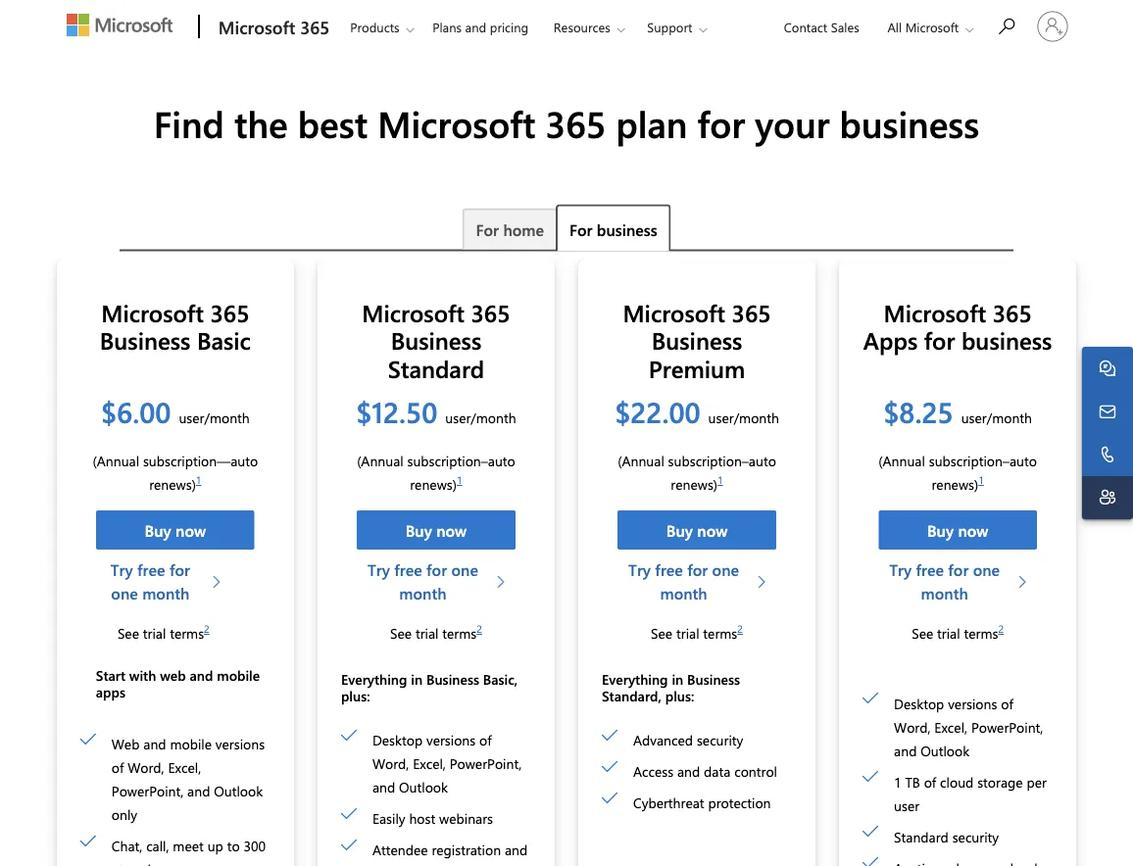 Task type: describe. For each thing, give the bounding box(es) containing it.
of up storage
[[1001, 694, 1013, 712]]

for inside microsoft 365 apps for business
[[924, 325, 955, 356]]

see for 1st buy now link from the left
[[118, 624, 139, 642]]

2 horizontal spatial word,
[[894, 718, 931, 736]]

resources button
[[541, 1, 641, 53]]

1 for $6.00
[[196, 473, 201, 487]]

find the best microsoft 365 plan for your business
[[154, 99, 979, 148]]

of inside web and mobile versions of word, excel, powerpoint, and outlook only
[[112, 759, 124, 777]]

registration
[[432, 841, 501, 859]]

of inside 1 tb of cloud storage per user
[[924, 773, 936, 791]]

products
[[350, 19, 399, 36]]

for business link
[[556, 204, 671, 251]]

up
[[207, 837, 223, 855]]

microsoft for microsoft 365 business basic
[[101, 296, 204, 328]]

standard security
[[894, 828, 999, 846]]

try free for one month link for 1st buy now link from the left
[[96, 557, 231, 605]]

try free for one month link for third buy now link from the right
[[357, 557, 515, 605]]

all microsoft button
[[872, 1, 979, 53]]

everything for everything in business standard, plus:
[[602, 670, 668, 688]]

for business
[[569, 219, 657, 240]]

(annual for $22.00
[[618, 451, 664, 469]]

security for advanced security
[[697, 731, 743, 749]]

buy for second buy now link from right
[[666, 519, 693, 540]]

3 try from the left
[[628, 558, 651, 580]]

chat, call, meet up to 300 attendees
[[112, 837, 266, 866]]

1 horizontal spatial excel,
[[413, 755, 446, 773]]

1 buy now link from the left
[[96, 510, 255, 550]]

excel, inside web and mobile versions of word, excel, powerpoint, and outlook only
[[168, 759, 201, 777]]

$8.25 user/month
[[883, 392, 1032, 431]]

attendee registration and reporting tools
[[372, 841, 528, 866]]

cyberthreat protection
[[633, 794, 771, 812]]

web and mobile versions of word, excel, powerpoint, and outlook only
[[112, 735, 265, 824]]

plan
[[616, 99, 687, 148]]

365 for microsoft 365 business premium
[[732, 296, 771, 328]]

business for basic
[[100, 325, 191, 356]]

see for 4th buy now link from left
[[912, 624, 933, 642]]

see trial terms for second buy now link from right's 'try free for one month' link
[[651, 624, 737, 642]]

buy now for 'try free for one month' link associated with 4th buy now link from left
[[927, 519, 988, 540]]

chat,
[[112, 837, 142, 855]]

easily
[[372, 809, 405, 828]]

try free for one month for second buy now link from right
[[628, 558, 739, 603]]

4 try from the left
[[889, 558, 912, 580]]

see trial terms for 'try free for one month' link related to 1st buy now link from the left
[[118, 624, 204, 642]]

microsoft 365
[[218, 15, 330, 39]]

the
[[234, 99, 288, 148]]

user
[[894, 796, 920, 814]]

(annual subscription–auto renews) for $22.00
[[618, 451, 776, 493]]

start with web and mobile apps
[[96, 666, 260, 701]]

(annual subscription–auto renews) for $8.25
[[879, 451, 1037, 493]]

(annual subscription–auto renews) for $12.50
[[357, 451, 515, 493]]

powerpoint, inside web and mobile versions of word, excel, powerpoint, and outlook only
[[112, 782, 184, 800]]

apps
[[96, 683, 125, 701]]

call,
[[146, 837, 169, 855]]

plans
[[432, 19, 462, 36]]

webinars
[[439, 809, 493, 828]]

month for 'try free for one month' link related to 1st buy now link from the left
[[142, 582, 189, 603]]

easily host webinars
[[372, 809, 493, 828]]

host
[[409, 809, 435, 828]]

resources
[[554, 19, 610, 36]]

month for 'try free for one month' link associated with third buy now link from the right
[[399, 582, 446, 603]]

1 vertical spatial standard
[[894, 828, 949, 846]]

products button
[[337, 1, 430, 53]]

2 horizontal spatial outlook
[[921, 741, 970, 759]]

subscription—auto
[[143, 451, 258, 469]]

cloud
[[940, 773, 974, 791]]

access
[[633, 762, 674, 781]]

4 free from the left
[[916, 558, 944, 580]]

basic
[[197, 325, 251, 356]]

subscription–auto for $22.00
[[668, 451, 776, 469]]

see for third buy now link from the right
[[390, 624, 412, 642]]

versions inside web and mobile versions of word, excel, powerpoint, and outlook only
[[215, 735, 265, 753]]

tb
[[905, 773, 920, 791]]

renews) for $12.50
[[410, 475, 457, 493]]

mobile inside start with web and mobile apps
[[217, 666, 260, 684]]

business inside for business link
[[597, 219, 657, 240]]

attendee
[[372, 841, 428, 859]]

trial for 'try free for one month' link related to 1st buy now link from the left
[[143, 624, 166, 642]]

1 link for $22.00
[[718, 473, 723, 487]]

contact sales link
[[775, 1, 868, 48]]

plus: for desktop
[[341, 687, 370, 705]]

reporting
[[372, 864, 429, 866]]

with
[[129, 666, 156, 684]]

plans and pricing link
[[424, 1, 537, 48]]

for for for business
[[569, 219, 592, 240]]

standard,
[[602, 687, 661, 705]]

web
[[112, 735, 140, 753]]

user/month for $12.50
[[445, 409, 516, 427]]

in for standard,
[[672, 670, 683, 688]]

protection
[[708, 794, 771, 812]]

renews) for $22.00
[[671, 475, 718, 493]]

buy now for 'try free for one month' link associated with third buy now link from the right
[[405, 519, 467, 540]]

meet
[[173, 837, 204, 855]]

$12.50
[[356, 392, 437, 431]]

2 buy now link from the left
[[357, 510, 515, 550]]

your
[[755, 99, 830, 148]]

business for basic,
[[426, 670, 479, 688]]

per
[[1027, 773, 1047, 791]]

everything in business standard, plus:
[[602, 670, 740, 705]]

1 link for $12.50
[[457, 473, 462, 487]]

in for basic,
[[411, 670, 423, 688]]

trial for second buy now link from right's 'try free for one month' link
[[676, 624, 699, 642]]

business for premium
[[652, 325, 742, 356]]

microsoft inside dropdown button
[[905, 19, 959, 36]]

now for second buy now link from right's 'try free for one month' link
[[697, 519, 728, 540]]

support
[[647, 19, 692, 36]]

2 try from the left
[[368, 558, 390, 580]]

microsoft image
[[66, 14, 172, 36]]

microsoft 365 apps for business
[[863, 296, 1052, 356]]

business for standard
[[391, 325, 481, 356]]

microsoft 365 business standard
[[362, 296, 510, 384]]

365 for microsoft 365 business basic
[[210, 296, 249, 328]]

for home link
[[462, 208, 558, 249]]

now for 'try free for one month' link related to 1st buy now link from the left
[[176, 519, 206, 540]]

2 horizontal spatial excel,
[[934, 718, 967, 736]]

everything in business basic, plus:
[[341, 670, 518, 705]]

outlook inside web and mobile versions of word, excel, powerpoint, and outlook only
[[214, 782, 263, 800]]

microsoft for microsoft 365 apps for business
[[884, 296, 986, 328]]

advanced security
[[633, 731, 743, 749]]

see trial terms for 'try free for one month' link associated with 4th buy now link from left
[[912, 624, 998, 642]]

(annual subscription—auto renews)
[[93, 451, 258, 493]]

subscription–auto for $8.25
[[929, 451, 1037, 469]]

sales
[[831, 19, 859, 36]]

data
[[704, 762, 731, 781]]

plans and pricing
[[432, 19, 529, 36]]

1 horizontal spatial powerpoint,
[[450, 755, 522, 773]]

$22.00
[[615, 392, 700, 431]]



Task type: locate. For each thing, give the bounding box(es) containing it.
2 everything from the left
[[602, 670, 668, 688]]

powerpoint, up storage
[[971, 718, 1043, 736]]

subscription–auto
[[407, 451, 515, 469], [668, 451, 776, 469], [929, 451, 1037, 469]]

4 buy from the left
[[927, 519, 954, 540]]

everything for everything in business basic, plus:
[[341, 670, 407, 688]]

(annual subscription–auto renews)
[[357, 451, 515, 493], [618, 451, 776, 493], [879, 451, 1037, 493]]

user/month up subscription—auto
[[179, 409, 250, 427]]

2 see trial terms from the left
[[390, 624, 477, 642]]

2 (annual from the left
[[357, 451, 404, 469]]

all
[[887, 19, 902, 36]]

try free for one month link for 4th buy now link from left
[[878, 557, 1037, 605]]

2 buy from the left
[[405, 519, 432, 540]]

1 for $8.25
[[978, 473, 984, 487]]

see for second buy now link from right
[[651, 624, 673, 642]]

0 horizontal spatial desktop
[[372, 731, 423, 749]]

4 buy now from the left
[[927, 519, 988, 540]]

user/month inside $12.50 user/month
[[445, 409, 516, 427]]

for home
[[476, 219, 544, 240]]

(annual subscription–auto renews) down $22.00 user/month
[[618, 451, 776, 493]]

in inside "everything in business standard, plus:"
[[672, 670, 683, 688]]

(annual down $12.50 at the left of the page
[[357, 451, 404, 469]]

best
[[298, 99, 368, 148]]

1 see trial terms from the left
[[118, 624, 204, 642]]

business inside microsoft 365 business standard
[[391, 325, 481, 356]]

2 month from the left
[[399, 582, 446, 603]]

of right tb
[[924, 773, 936, 791]]

1 down $8.25 user/month
[[978, 473, 984, 487]]

business inside "everything in business standard, plus:"
[[687, 670, 740, 688]]

1 inside 1 tb of cloud storage per user
[[894, 773, 901, 791]]

1 try free for one month link from the left
[[96, 557, 231, 605]]

2 user/month from the left
[[445, 409, 516, 427]]

one
[[451, 558, 478, 580], [712, 558, 739, 580], [973, 558, 1000, 580], [111, 582, 138, 603]]

microsoft 365 business basic
[[100, 296, 251, 356]]

user/month inside $22.00 user/month
[[708, 409, 779, 427]]

business up $12.50 user/month
[[391, 325, 481, 356]]

1 everything from the left
[[341, 670, 407, 688]]

3 see trial terms from the left
[[651, 624, 737, 642]]

3 buy now from the left
[[666, 519, 728, 540]]

buy now
[[145, 519, 206, 540], [405, 519, 467, 540], [666, 519, 728, 540], [927, 519, 988, 540]]

control
[[734, 762, 777, 781]]

2 now from the left
[[436, 519, 467, 540]]

4 user/month from the left
[[961, 409, 1032, 427]]

renews) inside (annual subscription—auto renews)
[[149, 475, 196, 493]]

2 free from the left
[[394, 558, 422, 580]]

versions up cloud
[[948, 694, 997, 712]]

plus: inside everything in business basic, plus:
[[341, 687, 370, 705]]

terms for 4th buy now link from left
[[964, 624, 998, 642]]

3 buy now link from the left
[[618, 510, 776, 550]]

user/month right $12.50 at the left of the page
[[445, 409, 516, 427]]

3 user/month from the left
[[708, 409, 779, 427]]

1 terms from the left
[[170, 624, 204, 642]]

powerpoint,
[[971, 718, 1043, 736], [450, 755, 522, 773], [112, 782, 184, 800]]

1 horizontal spatial standard
[[894, 828, 949, 846]]

for right home
[[569, 219, 592, 240]]

1 down subscription—auto
[[196, 473, 201, 487]]

365 inside microsoft 365 apps for business
[[993, 296, 1032, 328]]

of down web
[[112, 759, 124, 777]]

2 try free for one month from the left
[[368, 558, 478, 603]]

renews) down $12.50 user/month
[[410, 475, 457, 493]]

excel, up cloud
[[934, 718, 967, 736]]

contact
[[784, 19, 828, 36]]

cyberthreat
[[633, 794, 704, 812]]

1 link down $12.50 user/month
[[457, 473, 462, 487]]

4 now from the left
[[958, 519, 988, 540]]

buy for 1st buy now link from the left
[[145, 519, 171, 540]]

in inside everything in business basic, plus:
[[411, 670, 423, 688]]

0 horizontal spatial excel,
[[168, 759, 201, 777]]

4 renews) from the left
[[932, 475, 978, 493]]

renews) down subscription—auto
[[149, 475, 196, 493]]

0 horizontal spatial mobile
[[170, 735, 212, 753]]

desktop versions of word, excel, powerpoint, and outlook
[[894, 694, 1043, 759], [372, 731, 522, 796]]

0 horizontal spatial (annual subscription–auto renews)
[[357, 451, 515, 493]]

microsoft inside microsoft 365 apps for business
[[884, 296, 986, 328]]

1 vertical spatial powerpoint,
[[450, 755, 522, 773]]

0 horizontal spatial standard
[[388, 353, 484, 384]]

2 buy now from the left
[[405, 519, 467, 540]]

2 horizontal spatial (annual subscription–auto renews)
[[879, 451, 1037, 493]]

business left "basic," at the left
[[426, 670, 479, 688]]

1 free from the left
[[137, 558, 165, 580]]

excel, up meet
[[168, 759, 201, 777]]

business for standard,
[[687, 670, 740, 688]]

basic,
[[483, 670, 518, 688]]

1 vertical spatial business
[[597, 219, 657, 240]]

only
[[112, 806, 137, 824]]

versions down start with web and mobile apps
[[215, 735, 265, 753]]

web
[[160, 666, 186, 684]]

and inside attendee registration and reporting tools
[[505, 841, 528, 859]]

4 terms from the left
[[964, 624, 998, 642]]

2 renews) from the left
[[410, 475, 457, 493]]

3 terms from the left
[[703, 624, 737, 642]]

1 for $12.50
[[457, 473, 462, 487]]

$22.00 user/month
[[615, 392, 779, 431]]

3 renews) from the left
[[671, 475, 718, 493]]

3 1 link from the left
[[718, 473, 723, 487]]

0 horizontal spatial versions
[[215, 735, 265, 753]]

0 horizontal spatial for
[[476, 219, 499, 240]]

renews)
[[149, 475, 196, 493], [410, 475, 457, 493], [671, 475, 718, 493], [932, 475, 978, 493]]

outlook
[[921, 741, 970, 759], [399, 778, 448, 796], [214, 782, 263, 800]]

desktop down everything in business basic, plus:
[[372, 731, 423, 749]]

month for 'try free for one month' link associated with 4th buy now link from left
[[921, 582, 968, 603]]

contact sales
[[784, 19, 859, 36]]

and
[[465, 19, 486, 36], [190, 666, 213, 684], [143, 735, 166, 753], [894, 741, 917, 759], [677, 762, 700, 781], [372, 778, 395, 796], [187, 782, 210, 800], [505, 841, 528, 859]]

terms for second buy now link from right
[[703, 624, 737, 642]]

1 horizontal spatial mobile
[[217, 666, 260, 684]]

1 horizontal spatial security
[[952, 828, 999, 846]]

versions down everything in business basic, plus:
[[426, 731, 476, 749]]

3 subscription–auto from the left
[[929, 451, 1037, 469]]

security down 1 tb of cloud storage per user
[[952, 828, 999, 846]]

try free for one month for 4th buy now link from left
[[889, 558, 1000, 603]]

microsoft for microsoft 365 business premium
[[623, 296, 725, 328]]

1 now from the left
[[176, 519, 206, 540]]

and inside start with web and mobile apps
[[190, 666, 213, 684]]

free
[[137, 558, 165, 580], [394, 558, 422, 580], [655, 558, 683, 580], [916, 558, 944, 580]]

microsoft inside microsoft 365 business standard
[[362, 296, 464, 328]]

buy for 4th buy now link from left
[[927, 519, 954, 540]]

1 horizontal spatial everything
[[602, 670, 668, 688]]

versions
[[948, 694, 997, 712], [426, 731, 476, 749], [215, 735, 265, 753]]

user/month right '$8.25'
[[961, 409, 1032, 427]]

0 vertical spatial standard
[[388, 353, 484, 384]]

in left "basic," at the left
[[411, 670, 423, 688]]

now for 'try free for one month' link associated with third buy now link from the right
[[436, 519, 467, 540]]

3 try free for one month link from the left
[[618, 557, 776, 605]]

1 renews) from the left
[[149, 475, 196, 493]]

plus: for advanced
[[665, 687, 694, 705]]

3 try free for one month from the left
[[628, 558, 739, 603]]

$6.00 user/month
[[101, 392, 250, 431]]

renews) down $22.00 user/month
[[671, 475, 718, 493]]

mobile right web
[[217, 666, 260, 684]]

(annual inside (annual subscription—auto renews)
[[93, 451, 139, 469]]

business
[[100, 325, 191, 356], [391, 325, 481, 356], [652, 325, 742, 356], [426, 670, 479, 688], [687, 670, 740, 688]]

trial
[[143, 624, 166, 642], [415, 624, 439, 642], [676, 624, 699, 642], [937, 624, 960, 642]]

storage
[[977, 773, 1023, 791]]

1 link down $8.25 user/month
[[978, 473, 984, 487]]

business
[[840, 99, 979, 148], [597, 219, 657, 240], [961, 325, 1052, 356]]

business up $6.00 on the top of page
[[100, 325, 191, 356]]

pricing
[[490, 19, 529, 36]]

microsoft for microsoft 365
[[218, 15, 295, 39]]

security up data
[[697, 731, 743, 749]]

terms for 1st buy now link from the left
[[170, 624, 204, 642]]

2 trial from the left
[[415, 624, 439, 642]]

2 for from the left
[[569, 219, 592, 240]]

standard
[[388, 353, 484, 384], [894, 828, 949, 846]]

of down "basic," at the left
[[479, 731, 492, 749]]

3 month from the left
[[660, 582, 707, 603]]

home
[[503, 219, 544, 240]]

2 (annual subscription–auto renews) from the left
[[618, 451, 776, 493]]

4 1 link from the left
[[978, 473, 984, 487]]

renews) for $6.00
[[149, 475, 196, 493]]

word, down web
[[128, 759, 164, 777]]

standard inside microsoft 365 business standard
[[388, 353, 484, 384]]

3 free from the left
[[655, 558, 683, 580]]

business up advanced security
[[687, 670, 740, 688]]

(annual down $22.00
[[618, 451, 664, 469]]

0 vertical spatial desktop
[[894, 694, 944, 712]]

2 terms from the left
[[442, 624, 477, 642]]

security for standard security
[[952, 828, 999, 846]]

microsoft
[[218, 15, 295, 39], [905, 19, 959, 36], [378, 99, 536, 148], [101, 296, 204, 328], [362, 296, 464, 328], [623, 296, 725, 328], [884, 296, 986, 328]]

for
[[476, 219, 499, 240], [569, 219, 592, 240]]

user/month
[[179, 409, 250, 427], [445, 409, 516, 427], [708, 409, 779, 427], [961, 409, 1032, 427]]

1 for $22.00
[[718, 473, 723, 487]]

1 horizontal spatial in
[[672, 670, 683, 688]]

(annual for $8.25
[[879, 451, 925, 469]]

now for 'try free for one month' link associated with 4th buy now link from left
[[958, 519, 988, 540]]

plus:
[[341, 687, 370, 705], [665, 687, 694, 705]]

try free for one month for third buy now link from the right
[[368, 558, 478, 603]]

microsoft 365 business premium
[[623, 296, 771, 384]]

1 link for $6.00
[[196, 473, 201, 487]]

for inside for business link
[[569, 219, 592, 240]]

2 try free for one month link from the left
[[357, 557, 515, 605]]

0 horizontal spatial plus:
[[341, 687, 370, 705]]

in
[[411, 670, 423, 688], [672, 670, 683, 688]]

word, up tb
[[894, 718, 931, 736]]

0 vertical spatial mobile
[[217, 666, 260, 684]]

access and data control
[[633, 762, 777, 781]]

month for second buy now link from right's 'try free for one month' link
[[660, 582, 707, 603]]

3 (annual from the left
[[618, 451, 664, 469]]

user/month down premium
[[708, 409, 779, 427]]

1 user/month from the left
[[179, 409, 250, 427]]

300
[[243, 837, 266, 855]]

4 (annual from the left
[[879, 451, 925, 469]]

1 horizontal spatial plus:
[[665, 687, 694, 705]]

microsoft 365 link
[[209, 1, 335, 54]]

microsoft inside microsoft 365 business basic
[[101, 296, 204, 328]]

2 horizontal spatial powerpoint,
[[971, 718, 1043, 736]]

everything
[[341, 670, 407, 688], [602, 670, 668, 688]]

4 see from the left
[[912, 624, 933, 642]]

attendees
[[112, 860, 171, 866]]

subscription–auto down $12.50 user/month
[[407, 451, 515, 469]]

1 see from the left
[[118, 624, 139, 642]]

outlook up cloud
[[921, 741, 970, 759]]

for left home
[[476, 219, 499, 240]]

1 trial from the left
[[143, 624, 166, 642]]

$8.25
[[883, 392, 953, 431]]

trial for 'try free for one month' link associated with 4th buy now link from left
[[937, 624, 960, 642]]

4 month from the left
[[921, 582, 968, 603]]

apps
[[863, 325, 918, 356]]

buy now for 'try free for one month' link related to 1st buy now link from the left
[[145, 519, 206, 540]]

3 buy from the left
[[666, 519, 693, 540]]

365 inside microsoft 365 business basic
[[210, 296, 249, 328]]

plus: inside "everything in business standard, plus:"
[[665, 687, 694, 705]]

0 horizontal spatial desktop versions of word, excel, powerpoint, and outlook
[[372, 731, 522, 796]]

1 buy from the left
[[145, 519, 171, 540]]

4 buy now link from the left
[[878, 510, 1037, 550]]

1 left tb
[[894, 773, 901, 791]]

4 try free for one month from the left
[[889, 558, 1000, 603]]

terms for third buy now link from the right
[[442, 624, 477, 642]]

premium
[[649, 353, 745, 384]]

1 horizontal spatial outlook
[[399, 778, 448, 796]]

1 link down $22.00 user/month
[[718, 473, 723, 487]]

0 horizontal spatial outlook
[[214, 782, 263, 800]]

2 vertical spatial business
[[961, 325, 1052, 356]]

$12.50 user/month
[[356, 392, 516, 431]]

microsoft inside microsoft 365 business premium
[[623, 296, 725, 328]]

1 try free for one month from the left
[[111, 558, 190, 603]]

3 trial from the left
[[676, 624, 699, 642]]

desktop versions of word, excel, powerpoint, and outlook up easily host webinars
[[372, 731, 522, 796]]

1 buy now from the left
[[145, 519, 206, 540]]

business inside microsoft 365 business basic
[[100, 325, 191, 356]]

buy now for second buy now link from right's 'try free for one month' link
[[666, 519, 728, 540]]

for inside for home link
[[476, 219, 499, 240]]

0 vertical spatial security
[[697, 731, 743, 749]]

1 link down subscription—auto
[[196, 473, 201, 487]]

1 subscription–auto from the left
[[407, 451, 515, 469]]

1 horizontal spatial desktop versions of word, excel, powerpoint, and outlook
[[894, 694, 1043, 759]]

0 vertical spatial business
[[840, 99, 979, 148]]

1 month from the left
[[142, 582, 189, 603]]

4 try free for one month link from the left
[[878, 557, 1037, 605]]

desktop versions of word, excel, powerpoint, and outlook up cloud
[[894, 694, 1043, 759]]

0 horizontal spatial in
[[411, 670, 423, 688]]

1 link
[[196, 473, 201, 487], [457, 473, 462, 487], [718, 473, 723, 487], [978, 473, 984, 487]]

1 horizontal spatial desktop
[[894, 694, 944, 712]]

2 vertical spatial powerpoint,
[[112, 782, 184, 800]]

see trial terms for 'try free for one month' link associated with third buy now link from the right
[[390, 624, 477, 642]]

find
[[154, 99, 224, 148]]

try free for one month for 1st buy now link from the left
[[111, 558, 190, 603]]

outlook up host on the bottom of page
[[399, 778, 448, 796]]

(annual down $6.00 on the top of page
[[93, 451, 139, 469]]

2 plus: from the left
[[665, 687, 694, 705]]

everything inside everything in business basic, plus:
[[341, 670, 407, 688]]

4 see trial terms from the left
[[912, 624, 998, 642]]

user/month inside $6.00 user/month
[[179, 409, 250, 427]]

0 vertical spatial powerpoint,
[[971, 718, 1043, 736]]

see
[[118, 624, 139, 642], [390, 624, 412, 642], [651, 624, 673, 642], [912, 624, 933, 642]]

0 horizontal spatial subscription–auto
[[407, 451, 515, 469]]

2 horizontal spatial subscription–auto
[[929, 451, 1037, 469]]

business inside everything in business basic, plus:
[[426, 670, 479, 688]]

subscription–auto down $22.00 user/month
[[668, 451, 776, 469]]

(annual down '$8.25'
[[879, 451, 925, 469]]

advanced
[[633, 731, 693, 749]]

desktop
[[894, 694, 944, 712], [372, 731, 423, 749]]

all microsoft
[[887, 19, 959, 36]]

mobile
[[217, 666, 260, 684], [170, 735, 212, 753]]

(annual for $12.50
[[357, 451, 404, 469]]

buy
[[145, 519, 171, 540], [405, 519, 432, 540], [666, 519, 693, 540], [927, 519, 954, 540]]

1 (annual from the left
[[93, 451, 139, 469]]

powerpoint, up webinars
[[450, 755, 522, 773]]

trial for 'try free for one month' link associated with third buy now link from the right
[[415, 624, 439, 642]]

user/month for $8.25
[[961, 409, 1032, 427]]

(annual subscription–auto renews) down $8.25 user/month
[[879, 451, 1037, 493]]

desktop up tb
[[894, 694, 944, 712]]

1 down $12.50 user/month
[[457, 473, 462, 487]]

365 for microsoft 365 apps for business
[[993, 296, 1032, 328]]

powerpoint, up 'only'
[[112, 782, 184, 800]]

(annual for $6.00
[[93, 451, 139, 469]]

1 down $22.00 user/month
[[718, 473, 723, 487]]

terms
[[170, 624, 204, 642], [442, 624, 477, 642], [703, 624, 737, 642], [964, 624, 998, 642]]

standard up $12.50 user/month
[[388, 353, 484, 384]]

3 see from the left
[[651, 624, 673, 642]]

3 (annual subscription–auto renews) from the left
[[879, 451, 1037, 493]]

0 horizontal spatial word,
[[128, 759, 164, 777]]

subscription–auto down $8.25 user/month
[[929, 451, 1037, 469]]

365 inside microsoft 365 business premium
[[732, 296, 771, 328]]

365 for microsoft 365
[[300, 15, 330, 39]]

for for for home
[[476, 219, 499, 240]]

1 plus: from the left
[[341, 687, 370, 705]]

1 vertical spatial desktop
[[372, 731, 423, 749]]

1 horizontal spatial subscription–auto
[[668, 451, 776, 469]]

$6.00
[[101, 392, 171, 431]]

1 vertical spatial security
[[952, 828, 999, 846]]

to
[[227, 837, 240, 855]]

mobile inside web and mobile versions of word, excel, powerpoint, and outlook only
[[170, 735, 212, 753]]

user/month for $6.00
[[179, 409, 250, 427]]

for
[[697, 99, 745, 148], [924, 325, 955, 356], [169, 558, 190, 580], [426, 558, 447, 580], [687, 558, 708, 580], [948, 558, 969, 580]]

1 1 link from the left
[[196, 473, 201, 487]]

user/month inside $8.25 user/month
[[961, 409, 1032, 427]]

try
[[111, 558, 133, 580], [368, 558, 390, 580], [628, 558, 651, 580], [889, 558, 912, 580]]

business up $22.00 user/month
[[652, 325, 742, 356]]

0 horizontal spatial everything
[[341, 670, 407, 688]]

user/month for $22.00
[[708, 409, 779, 427]]

microsoft for microsoft 365 business standard
[[362, 296, 464, 328]]

word, inside web and mobile versions of word, excel, powerpoint, and outlook only
[[128, 759, 164, 777]]

business inside microsoft 365 apps for business
[[961, 325, 1052, 356]]

2 1 link from the left
[[457, 473, 462, 487]]

2 subscription–auto from the left
[[668, 451, 776, 469]]

0 horizontal spatial powerpoint,
[[112, 782, 184, 800]]

1 link for $8.25
[[978, 473, 984, 487]]

1 in from the left
[[411, 670, 423, 688]]

(annual subscription–auto renews) down $12.50 user/month
[[357, 451, 515, 493]]

1 for from the left
[[476, 219, 499, 240]]

2 horizontal spatial versions
[[948, 694, 997, 712]]

1 tb of cloud storage per user
[[894, 773, 1047, 814]]

excel, up easily host webinars
[[413, 755, 446, 773]]

renews) for $8.25
[[932, 475, 978, 493]]

3 now from the left
[[697, 519, 728, 540]]

365 inside microsoft 365 business standard
[[471, 296, 510, 328]]

start
[[96, 666, 125, 684]]

0 horizontal spatial security
[[697, 731, 743, 749]]

tools
[[433, 864, 463, 866]]

2 in from the left
[[672, 670, 683, 688]]

subscription–auto for $12.50
[[407, 451, 515, 469]]

buy for third buy now link from the right
[[405, 519, 432, 540]]

mobile down start with web and mobile apps
[[170, 735, 212, 753]]

1 horizontal spatial (annual subscription–auto renews)
[[618, 451, 776, 493]]

1 horizontal spatial versions
[[426, 731, 476, 749]]

renews) down $8.25 user/month
[[932, 475, 978, 493]]

1 horizontal spatial word,
[[372, 755, 409, 773]]

1 horizontal spatial for
[[569, 219, 592, 240]]

try free for one month link for second buy now link from right
[[618, 557, 776, 605]]

word, up 'easily'
[[372, 755, 409, 773]]

everything inside "everything in business standard, plus:"
[[602, 670, 668, 688]]

None search field
[[985, 3, 1029, 47]]

support button
[[634, 1, 723, 53]]

security
[[697, 731, 743, 749], [952, 828, 999, 846]]

1 vertical spatial mobile
[[170, 735, 212, 753]]

standard down user
[[894, 828, 949, 846]]

outlook up the to
[[214, 782, 263, 800]]

1
[[196, 473, 201, 487], [457, 473, 462, 487], [718, 473, 723, 487], [978, 473, 984, 487], [894, 773, 901, 791]]

4 trial from the left
[[937, 624, 960, 642]]

1 (annual subscription–auto renews) from the left
[[357, 451, 515, 493]]

business inside microsoft 365 business premium
[[652, 325, 742, 356]]

in right standard,
[[672, 670, 683, 688]]

2 see from the left
[[390, 624, 412, 642]]

excel,
[[934, 718, 967, 736], [413, 755, 446, 773], [168, 759, 201, 777]]

365 for microsoft 365 business standard
[[471, 296, 510, 328]]

1 try from the left
[[111, 558, 133, 580]]



Task type: vqa. For each thing, say whether or not it's contained in the screenshot.
second the Buy from right
yes



